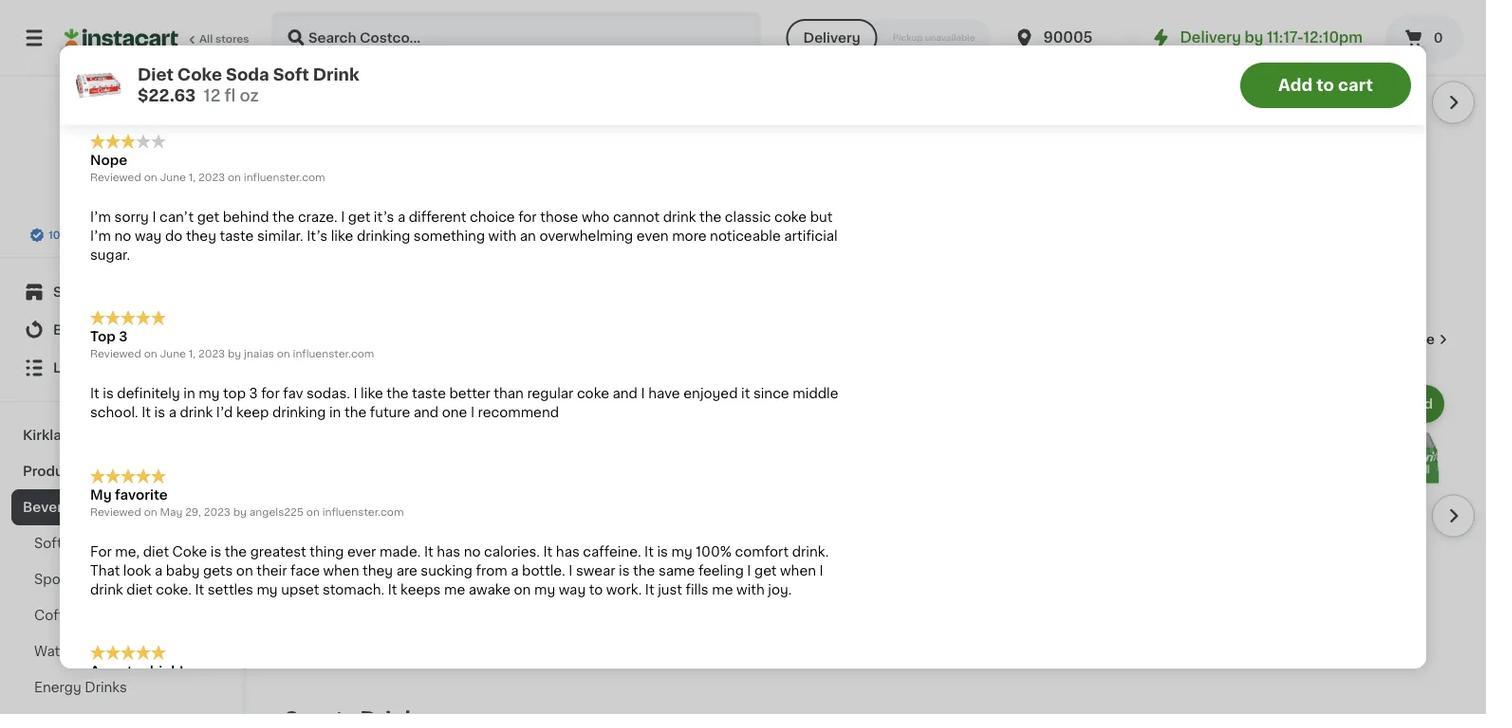Task type: locate. For each thing, give the bounding box(es) containing it.
pods, inside starbucks pike place coffee, medium, keurig k-cup pods, 72 ct
[[714, 179, 751, 193]]

2 i'm from the top
[[90, 229, 111, 242]]

drinks down for
[[82, 573, 124, 586]]

$32, down one,
[[496, 125, 520, 135]]

many in stock for starbucks french roast coffee, dark, keurig k-cup pods, 72 ct
[[809, 234, 884, 245]]

diet up look
[[143, 545, 169, 558]]

influenster.com up ever
[[322, 507, 404, 517]]

energy drinks link
[[11, 670, 231, 706]]

12 inside diet coke soda soft drink $22.63 12 fl oz
[[203, 88, 221, 104]]

$5 up those
[[550, 125, 563, 135]]

june inside nope reviewed on june 1, 2023 on influenster.com
[[160, 172, 186, 182]]

way down the swear
[[559, 583, 586, 596]]

no
[[114, 229, 131, 242], [464, 545, 481, 558]]

many in stock for starbucks pike place coffee, medium, keurig k-cup pods, 72 ct
[[640, 234, 715, 245]]

add for diet coke soda soft drink
[[563, 398, 591, 411]]

an
[[520, 229, 536, 242]]

$ for 12
[[625, 546, 632, 556]]

$6 up french
[[850, 125, 864, 135]]

1 vertical spatial 100
[[1295, 217, 1319, 231]]

2 vertical spatial 100%
[[696, 545, 732, 558]]

1 horizontal spatial 3
[[249, 387, 258, 400]]

add button right the have
[[696, 388, 769, 422]]

diet down look
[[127, 583, 152, 596]]

product group containing add
[[1295, 382, 1448, 661]]

buy for starbucks french roast coffee, dark, keurig k-cup pods, 72 ct
[[796, 125, 817, 135]]

coke inside i'm sorry i can't get behind the craze. i get it's a different choice for those who cannot drink the classic coke but i'm no way do they taste similar. it's like drinking something with an overwhelming even more noticeable artificial sugar.
[[774, 210, 807, 223]]

72 inside starbucks french roast coffee, dark, keurig k-cup pods, 72 ct
[[923, 179, 938, 193]]

lists
[[53, 362, 86, 375]]

1 horizontal spatial $6
[[850, 125, 864, 135]]

it left since
[[741, 387, 750, 400]]

100% satisfaction guarantee button
[[30, 224, 212, 243]]

None search field
[[271, 11, 762, 65]]

drinks inside sports drinks link
[[82, 573, 124, 586]]

1 has from the left
[[437, 545, 460, 558]]

need
[[462, 71, 496, 85]]

off for french
[[866, 125, 882, 135]]

0 vertical spatial but
[[590, 52, 612, 66]]

2 reviewed from the top
[[90, 349, 141, 359]]

12:10pm
[[1303, 31, 1363, 45]]

0 horizontal spatial $5
[[550, 125, 563, 135]]

drink inside the diet coke soda soft drink
[[453, 589, 488, 602]]

2 can from the left
[[744, 52, 769, 66]]

1 save from the left
[[522, 125, 547, 135]]

sodas.
[[306, 387, 350, 400]]

save down $17.28 element
[[1196, 125, 1221, 135]]

is inside why is diet coke so refreshing and addicting?! i prefer the bottle to the can but will take whatever i can get my hands on! it also gives me a good caffeine boost when i need one, will drink these forever!
[[124, 52, 134, 66]]

a
[[266, 71, 274, 85], [398, 210, 405, 223], [169, 406, 176, 419], [155, 564, 162, 577], [511, 564, 519, 577]]

like inside "it is definitely in my top 3 for fav sodas. i like the taste better than regular coke and i have enjoyed it since middle school. it is a drink i'd keep drinking in the future and one i recommend"
[[361, 387, 383, 400]]

90005
[[1043, 31, 1093, 45]]

2 vertical spatial coke
[[577, 387, 609, 400]]

2 horizontal spatial coffee,
[[1295, 179, 1344, 193]]

stock for starbucks french roast coffee, dark, keurig k-cup pods, 72 ct
[[854, 234, 884, 245]]

0 vertical spatial taste
[[220, 229, 254, 242]]

bold
[[1371, 160, 1401, 174]]

like inside i'm sorry i can't get behind the craze. i get it's a different choice for those who cannot drink the classic coke but i'm no way do they taste similar. it's like drinking something with an overwhelming even more noticeable artificial sugar.
[[331, 229, 353, 242]]

school.
[[90, 406, 138, 419]]

100% inside button
[[48, 230, 77, 241]]

medium, down "bold"
[[1348, 179, 1406, 193]]

it inside "it is definitely in my top 3 for fav sodas. i like the taste better than regular coke and i have enjoyed it since middle school. it is a drink i'd keep drinking in the future and one i recommend"
[[741, 387, 750, 400]]

2 $10 from the left
[[1355, 125, 1374, 135]]

it left just
[[645, 583, 654, 596]]

in right even
[[673, 234, 683, 245]]

1, left "jnaias"
[[189, 349, 196, 359]]

off right $4.40
[[379, 125, 395, 135]]

1 horizontal spatial many in stock
[[640, 234, 715, 245]]

$5 for spend $32, save $5 capri sun variety pack, 40 x 6 fl oz
[[550, 125, 563, 135]]

2 horizontal spatial keurig
[[1295, 198, 1338, 212]]

prefer
[[407, 52, 447, 66]]

coffee,
[[621, 160, 671, 174], [832, 160, 882, 174], [1295, 179, 1344, 193]]

3 63 from the left
[[660, 546, 674, 556]]

1 buy 1, get $10 off from the left
[[964, 125, 1055, 135]]

2 vertical spatial influenster.com
[[322, 507, 404, 517]]

from
[[476, 564, 507, 577]]

1 vertical spatial they
[[363, 564, 393, 577]]

0 vertical spatial shop
[[1295, 160, 1330, 174]]

variety inside spend $32, save $5 capri sun variety pack, 40 x 6 fl oz
[[521, 141, 568, 155]]

drinks for soft drinks link related to sports drinks link on the bottom of page
[[66, 537, 108, 550]]

1 vertical spatial 40
[[1161, 179, 1180, 193]]

by inside my favorite reviewed on may 29, 2023 by angels225 on influenster.com
[[233, 507, 247, 517]]

way
[[135, 229, 162, 242], [559, 583, 586, 596]]

view for view more
[[1363, 334, 1396, 347]]

100 inside the tully's coffee hawaiian blend k- cups pods, 100 ct
[[1037, 179, 1062, 193]]

fl down blend,
[[1127, 179, 1135, 193]]

pellegrino
[[313, 141, 380, 155]]

buy up roast at the right of page
[[796, 125, 817, 135]]

$ up the sucking
[[457, 546, 464, 556]]

keurig for starbucks pike place coffee, medium, keurig k-cup pods, 72 ct
[[621, 179, 664, 193]]

cup inside starbucks french roast coffee, dark, keurig k-cup pods, 72 ct
[[851, 179, 879, 193]]

diet up $22.63
[[138, 67, 174, 83]]

1 horizontal spatial oz,
[[863, 570, 882, 584]]

1 $32, from the left
[[496, 125, 520, 135]]

1 reviewed from the top
[[90, 172, 141, 182]]

1 pack, from the left
[[453, 160, 489, 174]]

i down drink.
[[820, 564, 823, 577]]

$ 22 63 for coke
[[625, 545, 674, 565]]

1 vertical spatial i'm
[[90, 229, 111, 242]]

0 horizontal spatial view
[[64, 211, 90, 222]]

1 off from the left
[[379, 125, 395, 135]]

1 $5 from the left
[[550, 125, 563, 135]]

diet inside the diet coke soda soft drink
[[453, 570, 481, 584]]

0 vertical spatial it
[[83, 324, 93, 337]]

starbucks left pike
[[621, 141, 688, 155]]

$ inside $ 19 27
[[794, 546, 801, 556]]

2 horizontal spatial when
[[780, 564, 816, 577]]

why is diet coke so refreshing and addicting?! i prefer the bottle to the can but will take whatever i can get my hands on! it also gives me a good caffeine boost when i need one, will drink these forever!
[[90, 52, 819, 85]]

0 horizontal spatial they
[[186, 229, 216, 242]]

0 horizontal spatial 100%
[[48, 230, 77, 241]]

0 horizontal spatial coffee
[[34, 609, 80, 623]]

2 item carousel region from the top
[[285, 374, 1475, 678]]

to down sparkling
[[127, 665, 141, 678]]

save
[[522, 125, 547, 135], [1196, 125, 1221, 135]]

tully's coffee hawaiian blend k- cups pods, 100 ct
[[958, 141, 1079, 193]]

june inside top 3 reviewed on june 1, 2023 by jnaias on influenster.com
[[160, 349, 186, 359]]

shop down the
[[1295, 160, 1330, 174]]

the right bottle
[[537, 52, 559, 66]]

variety inside san pellegrino essenza flavored mineral water variety pack
[[380, 179, 426, 193]]

they
[[186, 229, 216, 242], [363, 564, 393, 577]]

influenster.com inside top 3 reviewed on june 1, 2023 by jnaias on influenster.com
[[293, 349, 374, 359]]

items
[[552, 222, 590, 236]]

$32, for spend $32, save $5 capri sun variety pack, 40 x 6 fl oz
[[496, 125, 520, 135]]

1 starbucks from the left
[[621, 141, 688, 155]]

it up bottle.
[[543, 545, 553, 558]]

$ up the work.
[[625, 546, 632, 556]]

1 vertical spatial by
[[228, 349, 241, 359]]

san
[[285, 141, 310, 155]]

buy 1, get $4.40 off
[[290, 125, 395, 135]]

the
[[1295, 141, 1320, 155]]

drinking inside i'm sorry i can't get behind the craze. i get it's a different choice for those who cannot drink the classic coke but i'm no way do they taste similar. it's like drinking something with an overwhelming even more noticeable artificial sugar.
[[357, 229, 410, 242]]

1 vertical spatial soft drinks link
[[11, 526, 231, 562]]

on
[[144, 172, 157, 182], [228, 172, 241, 182], [144, 349, 157, 359], [277, 349, 290, 359], [144, 507, 157, 517], [306, 507, 320, 517], [236, 564, 253, 577], [514, 583, 531, 596]]

buy 1, get $6 off
[[627, 125, 713, 135], [796, 125, 882, 135]]

water inside san pellegrino essenza flavored mineral water variety pack
[[337, 179, 376, 193]]

x left 0.44 at top left
[[636, 215, 643, 226]]

0 horizontal spatial can
[[562, 52, 587, 66]]

buy 1, get $6 off up pike
[[627, 125, 713, 135]]

1 vertical spatial taste
[[412, 387, 446, 400]]

kirkland signature
[[23, 429, 149, 442]]

coke inside for me, diet coke is the greatest thing ever made. it has no calories. it has caffeine. it is my 100% comfort drink. that look a baby gets on their face when they are sucking from a bottle. i swear is the same feeling i get when i drink diet coke. it settles my upset stomach. it keeps me awake on my way to work. it just fills me with joy.
[[172, 545, 207, 558]]

1 horizontal spatial save
[[1196, 125, 1221, 135]]

soda inside the diet coke soda soft drink
[[522, 570, 557, 584]]

0 horizontal spatial like
[[331, 229, 353, 242]]

item carousel region
[[285, 0, 1475, 298], [285, 374, 1475, 678]]

0 vertical spatial drink
[[313, 67, 359, 83]]

drinks down the go-
[[85, 681, 127, 695]]

1 spend from the left
[[459, 125, 494, 135]]

fl up those
[[537, 160, 546, 174]]

i'm up 'satisfaction'
[[90, 210, 111, 223]]

they inside for me, diet coke is the greatest thing ever made. it has no calories. it has caffeine. it is my 100% comfort drink. that look a baby gets on their face when they are sucking from a bottle. i swear is the same feeling i get when i drink diet coke. it settles my upset stomach. it keeps me awake on my way to work. it just fills me with joy.
[[363, 564, 393, 577]]

sun down spend $32, save $5
[[1166, 141, 1191, 155]]

me,
[[115, 545, 140, 558]]

a down refreshing
[[266, 71, 274, 85]]

2 horizontal spatial many
[[809, 234, 839, 245]]

pods, down "bold"
[[1387, 198, 1425, 212]]

2 starbucks from the left
[[790, 141, 857, 155]]

bottle
[[476, 52, 516, 66]]

has
[[437, 545, 460, 558], [556, 545, 580, 558]]

★★★★★
[[90, 134, 166, 149], [90, 134, 166, 149], [621, 198, 688, 211], [621, 198, 688, 211], [790, 198, 856, 211], [790, 198, 856, 211], [90, 311, 166, 326], [90, 311, 166, 326], [90, 469, 166, 484], [90, 469, 166, 484], [285, 588, 351, 602], [285, 588, 351, 602], [790, 588, 856, 602], [790, 588, 856, 602], [90, 646, 166, 661], [90, 646, 166, 661]]

influenster.com inside my favorite reviewed on may 29, 2023 by angels225 on influenster.com
[[322, 507, 404, 517]]

0 horizontal spatial keurig
[[621, 179, 664, 193]]

reviewed inside my favorite reviewed on may 29, 2023 by angels225 on influenster.com
[[90, 507, 141, 517]]

1 63 from the left
[[323, 546, 337, 556]]

1 22 from the left
[[295, 545, 321, 565]]

caffeine
[[315, 71, 370, 85]]

also
[[172, 71, 199, 85]]

0 vertical spatial oz,
[[1139, 179, 1158, 193]]

to inside button
[[1317, 77, 1334, 93]]

0 vertical spatial like
[[331, 229, 353, 242]]

100% down spend $32, save $5
[[1195, 141, 1230, 155]]

many up it's
[[304, 217, 334, 227]]

1 vertical spatial with
[[737, 583, 765, 596]]

stomach.
[[323, 583, 385, 596]]

influenster.com for for
[[293, 349, 374, 359]]

in down 24 x 11.15 fl oz
[[336, 217, 346, 227]]

thing
[[310, 545, 344, 558]]

me down the sucking
[[444, 583, 465, 596]]

2 horizontal spatial variety
[[1172, 160, 1219, 174]]

2 spend from the left
[[1132, 125, 1167, 135]]

buy 1, get $6 off for pike
[[627, 125, 713, 135]]

12 inside coke zero sugar, 12 fl oz, 35-count
[[738, 570, 752, 584]]

$ 22 63 up the zero
[[625, 545, 674, 565]]

on down bottle.
[[514, 583, 531, 596]]

reviewed
[[90, 172, 141, 182], [90, 349, 141, 359], [90, 507, 141, 517]]

sports drinks
[[34, 573, 124, 586]]

ct
[[1065, 179, 1079, 193], [1183, 179, 1197, 193], [621, 198, 635, 212], [790, 198, 803, 212], [805, 215, 816, 226], [1322, 217, 1336, 231], [907, 570, 920, 584]]

1 $10 from the left
[[1018, 125, 1037, 135]]

1 horizontal spatial $5
[[1223, 125, 1237, 135]]

$ 22 63 for diet
[[457, 545, 506, 565]]

delivery by 11:17-12:10pm link
[[1150, 27, 1363, 49]]

2 22 from the left
[[464, 545, 490, 565]]

add button for coke zero sugar, 12 fl oz, 35-count
[[696, 388, 769, 422]]

2 horizontal spatial oz,
[[1139, 179, 1158, 193]]

keurig
[[621, 179, 664, 193], [790, 179, 833, 193], [1295, 198, 1338, 212]]

0 horizontal spatial will
[[531, 71, 553, 85]]

0 horizontal spatial with
[[488, 229, 516, 242]]

soda down refreshing
[[226, 67, 269, 83]]

off up blend
[[1039, 125, 1055, 135]]

keeps
[[401, 583, 441, 596]]

who
[[582, 210, 610, 223]]

i up boost
[[400, 52, 404, 66]]

for inside i'm sorry i can't get behind the craze. i get it's a different choice for those who cannot drink the classic coke but i'm no way do they taste similar. it's like drinking something with an overwhelming even more noticeable artificial sugar.
[[518, 210, 537, 223]]

1 june from the top
[[160, 172, 186, 182]]

pods, down dark,
[[882, 179, 920, 193]]

$ inside $ 56 02
[[1299, 98, 1306, 109]]

56
[[1306, 97, 1333, 117]]

for inside "it is definitely in my top 3 for fav sodas. i like the taste better than regular coke and i have enjoyed it since middle school. it is a drink i'd keep drinking in the future and one i recommend"
[[261, 387, 280, 400]]

variety inside capri sun 100% juice blend, variety pack, 6 fl oz, 40 ct
[[1172, 160, 1219, 174]]

0 vertical spatial 3
[[119, 330, 128, 343]]

22 for coke
[[632, 545, 658, 565]]

2023 for my favorite
[[204, 507, 231, 517]]

coffee link
[[11, 598, 231, 634]]

delivery for delivery
[[803, 31, 860, 45]]

0 vertical spatial view
[[64, 211, 90, 222]]

2 horizontal spatial $ 22 63
[[625, 545, 674, 565]]

soft
[[273, 67, 309, 83], [285, 330, 329, 350], [34, 537, 62, 550], [560, 570, 588, 584]]

stock for starbucks pike place coffee, medium, keurig k-cup pods, 72 ct
[[685, 234, 715, 245]]

reviewed inside top 3 reviewed on june 1, 2023 by jnaias on influenster.com
[[90, 349, 141, 359]]

3 inside "it is definitely in my top 3 for fav sodas. i like the taste better than regular coke and i have enjoyed it since middle school. it is a drink i'd keep drinking in the future and one i recommend"
[[249, 387, 258, 400]]

with inside i'm sorry i can't get behind the craze. i get it's a different choice for those who cannot drink the classic coke but i'm no way do they taste similar. it's like drinking something with an overwhelming even more noticeable artificial sugar.
[[488, 229, 516, 242]]

oz inside diet coke soda soft drink $22.63 12 fl oz
[[240, 88, 259, 104]]

0 vertical spatial variety
[[521, 141, 568, 155]]

k- inside the tully's coffee hawaiian blend k- cups pods, 100 ct
[[1064, 160, 1079, 174]]

view for view pricing policy
[[64, 211, 90, 222]]

1 horizontal spatial but
[[810, 210, 833, 223]]

0.44
[[645, 215, 670, 226]]

item carousel region containing 22
[[285, 374, 1475, 678]]

3 reviewed from the top
[[90, 507, 141, 517]]

add button down view more link on the top right
[[1369, 388, 1442, 422]]

but inside why is diet coke so refreshing and addicting?! i prefer the bottle to the can but will take whatever i can get my hands on! it also gives me a good caffeine boost when i need one, will drink these forever!
[[590, 52, 612, 66]]

0 horizontal spatial 6
[[525, 160, 534, 174]]

$ 22 63 for coca-
[[288, 545, 337, 565]]

and inside why is diet coke so refreshing and addicting?! i prefer the bottle to the can but will take whatever i can get my hands on! it also gives me a good caffeine boost when i need one, will drink these forever!
[[293, 52, 319, 66]]

add button for diet coke soda soft drink
[[527, 388, 601, 422]]

1 horizontal spatial like
[[361, 387, 383, 400]]

and left one at the bottom
[[414, 406, 439, 419]]

2 save from the left
[[1196, 125, 1221, 135]]

0 horizontal spatial $6
[[681, 125, 695, 135]]

1 vertical spatial oz,
[[863, 570, 882, 584]]

drinking for sodas.
[[272, 406, 326, 419]]

taste up one at the bottom
[[412, 387, 446, 400]]

oz up more
[[673, 215, 685, 226]]

top
[[90, 330, 116, 343]]

2 horizontal spatial soda
[[522, 570, 557, 584]]

get down comfort
[[754, 564, 777, 577]]

soda
[[226, 67, 269, 83], [360, 570, 394, 583], [522, 570, 557, 584]]

than
[[494, 387, 524, 400]]

is down definitely
[[154, 406, 165, 419]]

3 add button from the left
[[696, 388, 769, 422]]

3 off from the left
[[866, 125, 882, 135]]

instacart logo image
[[65, 27, 178, 49]]

delivery for delivery by 11:17-12:10pm
[[1180, 31, 1241, 45]]

stock
[[349, 217, 379, 227], [685, 234, 715, 245], [854, 234, 884, 245]]

fl inside diet coke soda soft drink $22.63 12 fl oz
[[224, 88, 236, 104]]

0 vertical spatial with
[[488, 229, 516, 242]]

diet right keeps
[[453, 570, 481, 584]]

24 x 11.15 fl oz
[[285, 198, 357, 208]]

1 horizontal spatial pack,
[[1222, 160, 1258, 174]]

2 vertical spatial oz,
[[621, 589, 641, 602]]

diet up on!
[[138, 52, 164, 66]]

100 down blend
[[1037, 179, 1062, 193]]

1 horizontal spatial soft drinks
[[285, 330, 403, 350]]

$ down add to cart
[[1299, 98, 1306, 109]]

1 $6 from the left
[[681, 125, 695, 135]]

cups
[[958, 179, 993, 193]]

my favorite reviewed on may 29, 2023 by angels225 on influenster.com
[[90, 488, 404, 517]]

k- up the artificial
[[836, 179, 851, 193]]

2 pack, from the left
[[1222, 160, 1258, 174]]

pricing
[[93, 211, 130, 222]]

a inside why is diet coke so refreshing and addicting?! i prefer the bottle to the can but will take whatever i can get my hands on! it also gives me a good caffeine boost when i need one, will drink these forever!
[[266, 71, 274, 85]]

add for coke zero sugar, 12 fl oz, 35-count
[[732, 398, 759, 411]]

0 vertical spatial way
[[135, 229, 162, 242]]

variety for san pellegrino essenza flavored mineral water variety pack
[[380, 179, 426, 193]]

by left angels225
[[233, 507, 247, 517]]

product group containing capri sun variety pack, 40 x 6 fl oz
[[453, 0, 606, 245]]

2 add button from the left
[[527, 388, 601, 422]]

with inside for me, diet coke is the greatest thing ever made. it has no calories. it has caffeine. it is my 100% comfort drink. that look a baby gets on their face when they are sucking from a bottle. i swear is the same feeling i get when i drink diet coke. it settles my upset stomach. it keeps me awake on my way to work. it just fills me with joy.
[[737, 583, 765, 596]]

2 june from the top
[[160, 349, 186, 359]]

1 vertical spatial like
[[361, 387, 383, 400]]

pack, down juice
[[1222, 160, 1258, 174]]

0 horizontal spatial no
[[114, 229, 131, 242]]

1 sun from the left
[[492, 141, 518, 155]]

it inside why is diet coke so refreshing and addicting?! i prefer the bottle to the can but will take whatever i can get my hands on! it also gives me a good caffeine boost when i need one, will drink these forever!
[[159, 71, 169, 85]]

0 horizontal spatial spend
[[459, 125, 494, 135]]

0 vertical spatial i'm
[[90, 210, 111, 223]]

2 buy 1, get $10 off from the left
[[1301, 125, 1392, 135]]

1 horizontal spatial capri
[[1127, 141, 1162, 155]]

drink inside "it is definitely in my top 3 for fav sodas. i like the taste better than regular coke and i have enjoyed it since middle school. it is a drink i'd keep drinking in the future and one i recommend"
[[180, 406, 213, 419]]

drinks for sports drinks link on the bottom of page
[[82, 573, 124, 586]]

greatest
[[250, 545, 306, 558]]

sparkling
[[91, 645, 153, 659]]

0 horizontal spatial buy 1, get $10 off
[[964, 125, 1055, 135]]

drinks up that
[[66, 537, 108, 550]]

1 horizontal spatial drink
[[453, 589, 488, 602]]

1 horizontal spatial will
[[616, 52, 637, 66]]

k- inside starbucks pike place coffee, medium, keurig k-cup pods, 72 ct
[[668, 179, 683, 193]]

my inside "it is definitely in my top 3 for fav sodas. i like the taste better than regular coke and i have enjoyed it since middle school. it is a drink i'd keep drinking in the future and one i recommend"
[[199, 387, 220, 400]]

get down forever!
[[661, 125, 679, 135]]

2023 inside top 3 reviewed on june 1, 2023 by jnaias on influenster.com
[[198, 349, 225, 359]]

0 horizontal spatial 22
[[295, 545, 321, 565]]

1 buy 1, get $6 off from the left
[[627, 125, 713, 135]]

add right the recommend at the bottom left of page
[[563, 398, 591, 411]]

1 6 from the left
[[525, 160, 534, 174]]

0 horizontal spatial water
[[34, 645, 73, 659]]

2 horizontal spatial water
[[337, 179, 376, 193]]

4 off from the left
[[1039, 125, 1055, 135]]

1 horizontal spatial coke
[[577, 387, 609, 400]]

medium,
[[674, 160, 732, 174], [1348, 179, 1406, 193]]

off for pellegrino
[[379, 125, 395, 135]]

for me, diet coke is the greatest thing ever made. it has no calories. it has caffeine. it is my 100% comfort drink. that look a baby gets on their face when they are sucking from a bottle. i swear is the same feeling i get when i drink diet coke. it settles my upset stomach. it keeps me awake on my way to work. it just fills me with joy.
[[90, 545, 829, 596]]

drinking for get
[[357, 229, 410, 242]]

2 63 from the left
[[491, 546, 506, 556]]

1 vertical spatial drinking
[[272, 406, 326, 419]]

drink for diet coke soda soft drink
[[453, 589, 488, 602]]

2 $6 from the left
[[850, 125, 864, 135]]

oz, inside capri sun 100% juice blend, variety pack, 6 fl oz, 40 ct
[[1139, 179, 1158, 193]]

$32, down $17.28 element
[[1170, 125, 1193, 135]]

coffee up blend
[[1003, 141, 1049, 155]]

1 can from the left
[[562, 52, 587, 66]]

0 horizontal spatial $10
[[1018, 125, 1037, 135]]

view pricing policy
[[64, 211, 166, 222]]

drink inside diet coke soda soft drink $22.63 12 fl oz
[[313, 67, 359, 83]]

the original donut shop extra bold coffee, medium, keurig k-cup pods, 100 ct
[[1295, 141, 1425, 231]]

way inside for me, diet coke is the greatest thing ever made. it has no calories. it has caffeine. it is my 100% comfort drink. that look a baby gets on their face when they are sucking from a bottle. i swear is the same feeling i get when i drink diet coke. it settles my upset stomach. it keeps me awake on my way to work. it just fills me with joy.
[[559, 583, 586, 596]]

a go-to drink!
[[90, 665, 184, 678]]

1 horizontal spatial soft drinks link
[[285, 329, 403, 352]]

it
[[83, 324, 93, 337], [741, 387, 750, 400]]

0 horizontal spatial drink
[[313, 67, 359, 83]]

1 vertical spatial june
[[160, 349, 186, 359]]

but up the artificial
[[810, 210, 833, 223]]

36
[[886, 570, 903, 584]]

it up $22.63
[[159, 71, 169, 85]]

$17.28 element
[[1127, 95, 1280, 120]]

coke down calories.
[[484, 570, 519, 584]]

72 left 0.44 at top left
[[621, 215, 634, 226]]

soft drinks link
[[285, 329, 403, 352], [11, 526, 231, 562]]

buy 1, get $6 off up roast at the right of page
[[796, 125, 882, 135]]

2 horizontal spatial many in stock
[[809, 234, 884, 245]]

12
[[203, 88, 221, 104], [738, 570, 752, 584], [834, 570, 847, 584]]

tully's
[[958, 141, 1000, 155]]

roast
[[790, 160, 829, 174]]

eligible
[[499, 222, 548, 236]]

the down sodas.
[[344, 406, 367, 419]]

1 item carousel region from the top
[[285, 0, 1475, 298]]

starbucks for starbucks french roast coffee, dark, keurig k-cup pods, 72 ct
[[790, 141, 857, 155]]

reviewed inside nope reviewed on june 1, 2023 on influenster.com
[[90, 172, 141, 182]]

save for spend $32, save $5 capri sun variety pack, 40 x 6 fl oz
[[522, 125, 547, 135]]

made.
[[379, 545, 421, 558]]

to up $ 56 02
[[1317, 77, 1334, 93]]

diet for diet coke soda soft drink $22.63 12 fl oz
[[138, 67, 174, 83]]

k- inside starbucks french roast coffee, dark, keurig k-cup pods, 72 ct
[[836, 179, 851, 193]]

again
[[96, 324, 133, 337]]

0 vertical spatial diet
[[138, 52, 164, 66]]

3 22 from the left
[[632, 545, 658, 565]]

2 6 from the left
[[1261, 160, 1270, 174]]

2 buy 1, get $6 off from the left
[[796, 125, 882, 135]]

buy for starbucks pike place coffee, medium, keurig k-cup pods, 72 ct
[[627, 125, 648, 135]]

pods, inside starbucks french roast coffee, dark, keurig k-cup pods, 72 ct
[[882, 179, 920, 193]]

0 vertical spatial influenster.com
[[244, 172, 325, 182]]

1 horizontal spatial has
[[556, 545, 580, 558]]

variety
[[521, 141, 568, 155], [1172, 160, 1219, 174], [380, 179, 426, 193]]

3 right "top"
[[119, 330, 128, 343]]

22
[[295, 545, 321, 565], [464, 545, 490, 565], [632, 545, 658, 565]]

buy 1, get $10 off
[[964, 125, 1055, 135], [1301, 125, 1392, 135]]

0 horizontal spatial has
[[437, 545, 460, 558]]

a right it's
[[398, 210, 405, 223]]

40 inside capri sun 100% juice blend, variety pack, 6 fl oz, 40 ct
[[1161, 179, 1180, 193]]

drinks for energy drinks link
[[85, 681, 127, 695]]

0 horizontal spatial shop
[[53, 286, 89, 299]]

22 for diet
[[464, 545, 490, 565]]

but
[[590, 52, 612, 66], [810, 210, 833, 223]]

diet
[[138, 67, 174, 83], [453, 570, 481, 584]]

diet inside why is diet coke so refreshing and addicting?! i prefer the bottle to the can but will take whatever i can get my hands on! it also gives me a good caffeine boost when i need one, will drink these forever!
[[138, 52, 164, 66]]

influenster.com inside nope reviewed on june 1, 2023 on influenster.com
[[244, 172, 325, 182]]

2 horizontal spatial and
[[613, 387, 638, 400]]

soft drinks up sports drinks
[[34, 537, 108, 550]]

i right sodas.
[[353, 387, 357, 400]]

off for pike
[[698, 125, 713, 135]]

it left again
[[83, 324, 93, 337]]

24
[[285, 198, 298, 208]]

do
[[165, 229, 183, 242]]

coke inside the diet coke soda soft drink
[[484, 570, 519, 584]]

40 inside spend $32, save $5 capri sun variety pack, 40 x 6 fl oz
[[492, 160, 511, 174]]

0 horizontal spatial $32,
[[496, 125, 520, 135]]

soda for diet coke soda soft drink $22.63 12 fl oz
[[226, 67, 269, 83]]

1 horizontal spatial 40
[[1161, 179, 1180, 193]]

drinking
[[357, 229, 410, 242], [272, 406, 326, 419]]

they down ever
[[363, 564, 393, 577]]

1 vertical spatial x
[[301, 198, 307, 208]]

1 horizontal spatial coffee,
[[832, 160, 882, 174]]

3 $ 22 63 from the left
[[625, 545, 674, 565]]

hands
[[90, 71, 131, 85]]

1 $ 22 63 from the left
[[288, 545, 337, 565]]

soft drinks link for sports drinks link on the bottom of page
[[11, 526, 231, 562]]

cart
[[1338, 77, 1373, 93]]

add button right than
[[527, 388, 601, 422]]

delivery inside delivery button
[[803, 31, 860, 45]]

0 horizontal spatial oz,
[[621, 589, 641, 602]]

0 vertical spatial soft drinks
[[285, 330, 403, 350]]

product group
[[453, 0, 606, 245], [285, 382, 438, 619], [453, 382, 606, 661], [621, 382, 775, 661], [1295, 382, 1448, 661]]

2 off from the left
[[698, 125, 713, 135]]

starbucks inside starbucks french roast coffee, dark, keurig k-cup pods, 72 ct
[[790, 141, 857, 155]]

can right bottle
[[562, 52, 587, 66]]

$22.63 element
[[1295, 543, 1448, 567]]

capri inside spend $32, save $5 capri sun variety pack, 40 x 6 fl oz
[[453, 141, 489, 155]]

6 inside spend $32, save $5 capri sun variety pack, 40 x 6 fl oz
[[525, 160, 534, 174]]

1 vertical spatial no
[[464, 545, 481, 558]]

ct inside the original donut shop extra bold coffee, medium, keurig k-cup pods, 100 ct
[[1322, 217, 1336, 231]]

why
[[90, 52, 120, 66]]

0 horizontal spatial 3
[[119, 330, 128, 343]]

2 sun from the left
[[1166, 141, 1191, 155]]

2 $ 22 63 from the left
[[457, 545, 506, 565]]

coffee, inside the original donut shop extra bold coffee, medium, keurig k-cup pods, 100 ct
[[1295, 179, 1344, 193]]

spend inside spend $32, save $5 capri sun variety pack, 40 x 6 fl oz
[[459, 125, 494, 135]]

0 horizontal spatial x
[[301, 198, 307, 208]]

stock right the artificial
[[854, 234, 884, 245]]

1,
[[314, 125, 322, 135], [651, 125, 658, 135], [819, 125, 827, 135], [988, 125, 995, 135], [1324, 125, 1332, 135], [189, 172, 196, 182], [189, 349, 196, 359]]

0 horizontal spatial diet
[[138, 67, 174, 83]]

energy
[[34, 681, 81, 695]]

40 up the choice
[[492, 160, 511, 174]]

0 vertical spatial coffee
[[1003, 141, 1049, 155]]

1 add button from the left
[[359, 388, 432, 422]]

2 $32, from the left
[[1170, 125, 1193, 135]]

for left fav
[[261, 387, 280, 400]]

save inside spend $32, save $5 capri sun variety pack, 40 x 6 fl oz
[[522, 125, 547, 135]]

june up can't
[[160, 172, 186, 182]]

$32,
[[496, 125, 520, 135], [1170, 125, 1193, 135]]

1 horizontal spatial it
[[741, 387, 750, 400]]

2 $5 from the left
[[1223, 125, 1237, 135]]

and
[[293, 52, 319, 66], [613, 387, 638, 400], [414, 406, 439, 419]]

1 capri from the left
[[453, 141, 489, 155]]

diet for diet coke soda soft drink
[[453, 570, 481, 584]]

will right one,
[[531, 71, 553, 85]]

1 horizontal spatial 63
[[491, 546, 506, 556]]

1 horizontal spatial buy 1, get $10 off
[[1301, 125, 1392, 135]]

many in stock down 0.44 at top left
[[640, 234, 715, 245]]

buy 1, get $6 off for french
[[796, 125, 882, 135]]

3 inside top 3 reviewed on june 1, 2023 by jnaias on influenster.com
[[119, 330, 128, 343]]

choice
[[470, 210, 515, 223]]

coke up the artificial
[[774, 210, 807, 223]]

1 horizontal spatial shop
[[1295, 160, 1330, 174]]

cup for (1.01k)
[[683, 179, 711, 193]]

many in stock
[[304, 217, 379, 227], [640, 234, 715, 245], [809, 234, 884, 245]]

2 vertical spatial by
[[233, 507, 247, 517]]

taste inside "it is definitely in my top 3 for fav sodas. i like the taste better than regular coke and i have enjoyed it since middle school. it is a drink i'd keep drinking in the future and one i recommend"
[[412, 387, 446, 400]]

oz,
[[1139, 179, 1158, 193], [863, 570, 882, 584], [621, 589, 641, 602]]

2 capri from the left
[[1127, 141, 1162, 155]]



Task type: describe. For each thing, give the bounding box(es) containing it.
is up school.
[[103, 387, 114, 400]]

2 horizontal spatial 12
[[834, 570, 847, 584]]

way inside i'm sorry i can't get behind the craze. i get it's a different choice for those who cannot drink the classic coke but i'm no way do they taste similar. it's like drinking something with an overwhelming even more noticeable artificial sugar.
[[135, 229, 162, 242]]

keep
[[236, 406, 269, 419]]

nope
[[90, 153, 127, 167]]

ct inside the tully's coffee hawaiian blend k- cups pods, 100 ct
[[1065, 179, 1079, 193]]

it up school.
[[90, 387, 99, 400]]

i left need at the left
[[455, 71, 459, 85]]

72 inside starbucks pike place coffee, medium, keurig k-cup pods, 72 ct
[[755, 179, 770, 193]]

reviewed for favorite
[[90, 507, 141, 517]]

pack, inside spend $32, save $5 capri sun variety pack, 40 x 6 fl oz
[[453, 160, 489, 174]]

middle
[[793, 387, 838, 400]]

shop inside the original donut shop extra bold coffee, medium, keurig k-cup pods, 100 ct
[[1295, 160, 1330, 174]]

nope reviewed on june 1, 2023 on influenster.com
[[90, 153, 325, 182]]

get up starbucks french roast coffee, dark, keurig k-cup pods, 72 ct
[[829, 125, 847, 135]]

2 vertical spatial diet
[[127, 583, 152, 596]]

drink for diet coke soda soft drink $22.63 12 fl oz
[[313, 67, 359, 83]]

produce
[[23, 465, 81, 478]]

coke inside diet coke soda soft drink $22.63 12 fl oz
[[177, 67, 222, 83]]

coke inside coke zero sugar, 12 fl oz, 35-count
[[621, 570, 656, 584]]

1 horizontal spatial water
[[156, 645, 195, 659]]

on up policy
[[144, 172, 157, 182]]

fl right 11.15
[[335, 198, 342, 208]]

&
[[77, 645, 87, 659]]

angels225
[[249, 507, 304, 517]]

oz, inside coke zero sugar, 12 fl oz, 35-count
[[621, 589, 641, 602]]

french
[[860, 141, 906, 155]]

starbucks french roast coffee, dark, keurig k-cup pods, 72 ct
[[790, 141, 938, 212]]

those
[[540, 210, 578, 223]]

one,
[[499, 71, 528, 85]]

many for starbucks french roast coffee, dark, keurig k-cup pods, 72 ct
[[809, 234, 839, 245]]

5 off from the left
[[1376, 125, 1392, 135]]

to inside for me, diet coke is the greatest thing ever made. it has no calories. it has caffeine. it is my 100% comfort drink. that look a baby gets on their face when they are sucking from a bottle. i swear is the same feeling i get when i drink diet coke. it settles my upset stomach. it keeps me awake on my way to work. it just fills me with joy.
[[589, 583, 603, 596]]

medium, inside starbucks pike place coffee, medium, keurig k-cup pods, 72 ct
[[674, 160, 732, 174]]

i left the have
[[641, 387, 645, 400]]

keurig for starbucks french roast coffee, dark, keurig k-cup pods, 72 ct
[[790, 179, 833, 193]]

pack, inside capri sun 100% juice blend, variety pack, 6 fl oz, 40 ct
[[1222, 160, 1258, 174]]

spend $32, save $5
[[1132, 125, 1237, 135]]

cannot
[[613, 210, 660, 223]]

it is definitely in my top 3 for fav sodas. i like the taste better than regular coke and i have enjoyed it since middle school. it is a drink i'd keep drinking in the future and one i recommend
[[90, 387, 838, 419]]

delivery by 11:17-12:10pm
[[1180, 31, 1363, 45]]

coffee, for dark,
[[832, 160, 882, 174]]

since
[[753, 387, 789, 400]]

x inside spend $32, save $5 capri sun variety pack, 40 x 6 fl oz
[[514, 160, 521, 174]]

1 horizontal spatial me
[[444, 583, 465, 596]]

fl inside coke zero sugar, 12 fl oz, 35-count
[[755, 570, 764, 584]]

x for 72 x 0.44 oz
[[636, 215, 643, 226]]

sugar.
[[90, 248, 130, 261]]

many for starbucks pike place coffee, medium, keurig k-cup pods, 72 ct
[[640, 234, 670, 245]]

medium, inside the original donut shop extra bold coffee, medium, keurig k-cup pods, 100 ct
[[1348, 179, 1406, 193]]

costco logo image
[[79, 99, 163, 182]]

$32, for spend $32, save $5
[[1170, 125, 1193, 135]]

the up the "future"
[[387, 387, 409, 400]]

my inside why is diet coke so refreshing and addicting?! i prefer the bottle to the can but will take whatever i can get my hands on! it also gives me a good caffeine boost when i need one, will drink these forever!
[[798, 52, 819, 66]]

it down baby
[[195, 583, 204, 596]]

keurig inside the original donut shop extra bold coffee, medium, keurig k-cup pods, 100 ct
[[1295, 198, 1338, 212]]

buy for tully's coffee hawaiian blend k- cups pods, 100 ct
[[964, 125, 985, 135]]

0 vertical spatial by
[[1245, 31, 1263, 45]]

influenster.com for thing
[[322, 507, 404, 517]]

on up settles
[[236, 564, 253, 577]]

add inside product group
[[1405, 398, 1433, 411]]

coke inside why is diet coke so refreshing and addicting?! i prefer the bottle to the can but will take whatever i can get my hands on! it also gives me a good caffeine boost when i need one, will drink these forever!
[[167, 52, 199, 66]]

in down sodas.
[[329, 406, 341, 419]]

$ for oz,
[[794, 546, 801, 556]]

buy for san pellegrino essenza flavored mineral water variety pack
[[290, 125, 312, 135]]

forever!
[[634, 71, 685, 85]]

on up definitely
[[144, 349, 157, 359]]

get up the tully's
[[998, 125, 1016, 135]]

35-
[[644, 589, 668, 602]]

100 inside the original donut shop extra bold coffee, medium, keurig k-cup pods, 100 ct
[[1295, 217, 1319, 231]]

coffee inside the tully's coffee hawaiian blend k- cups pods, 100 ct
[[1003, 141, 1049, 155]]

awake
[[469, 583, 511, 596]]

view more link
[[1363, 331, 1448, 350]]

something
[[414, 229, 485, 242]]

essenza
[[285, 160, 340, 174]]

soft right "jnaias"
[[285, 330, 329, 350]]

soft drinks link for view more link on the top right
[[285, 329, 403, 352]]

recommend
[[478, 406, 559, 419]]

it up the sucking
[[424, 545, 433, 558]]

feeling
[[698, 564, 744, 577]]

22 for coca-
[[295, 545, 321, 565]]

classic
[[725, 210, 771, 223]]

(1.01k)
[[692, 200, 726, 211]]

it right the caffeine.
[[644, 545, 654, 558]]

soda for diet coke soda soft drink
[[522, 570, 557, 584]]

4 add button from the left
[[1369, 388, 1442, 422]]

overwhelming
[[539, 229, 633, 242]]

it down definitely
[[142, 406, 151, 419]]

72 up the artificial
[[790, 215, 802, 226]]

drinks up sodas.
[[334, 330, 403, 350]]

diet coke soda soft drink
[[453, 570, 588, 602]]

sun inside capri sun 100% juice blend, variety pack, 6 fl oz, 40 ct
[[1166, 141, 1191, 155]]

item carousel region containing 56
[[285, 0, 1475, 298]]

they inside i'm sorry i can't get behind the craze. i get it's a different choice for those who cannot drink the classic coke but i'm no way do they taste similar. it's like drinking something with an overwhelming even more noticeable artificial sugar.
[[186, 229, 216, 242]]

add button for coca-cola soda
[[359, 388, 432, 422]]

i'd
[[216, 406, 233, 419]]

policy
[[133, 211, 166, 222]]

hawaiian
[[958, 160, 1019, 174]]

upset
[[281, 583, 319, 596]]

fl left 36 at bottom right
[[851, 570, 859, 584]]

a
[[90, 665, 100, 678]]

63 for zero
[[660, 546, 674, 556]]

1 vertical spatial coffee
[[34, 609, 80, 623]]

k- inside the original donut shop extra bold coffee, medium, keurig k-cup pods, 100 ct
[[1341, 198, 1356, 212]]

buy left "top"
[[53, 324, 80, 337]]

place
[[723, 141, 760, 155]]

save for spend $32, save $5
[[1196, 125, 1221, 135]]

i left can't
[[152, 210, 156, 223]]

$22.63
[[138, 88, 196, 104]]

cup for ★★★★★
[[851, 179, 879, 193]]

beverages link
[[11, 490, 231, 526]]

$4.40
[[345, 125, 377, 135]]

it down are
[[388, 583, 397, 596]]

add to cart
[[1278, 77, 1373, 93]]

the down 24
[[272, 210, 295, 223]]

work.
[[606, 583, 642, 596]]

the up need at the left
[[451, 52, 473, 66]]

get left it's
[[348, 210, 370, 223]]

soft inside the diet coke soda soft drink
[[560, 570, 588, 584]]

sucking
[[421, 564, 473, 577]]

drink inside i'm sorry i can't get behind the craze. i get it's a different choice for those who cannot drink the classic coke but i'm no way do they taste similar. it's like drinking something with an overwhelming even more noticeable artificial sugar.
[[663, 210, 696, 223]]

0 horizontal spatial stock
[[349, 217, 379, 227]]

dark,
[[885, 160, 920, 174]]

2 horizontal spatial me
[[712, 583, 733, 596]]

100% inside capri sun 100% juice blend, variety pack, 6 fl oz, 40 ct
[[1195, 141, 1230, 155]]

soft inside diet coke soda soft drink $22.63 12 fl oz
[[273, 67, 309, 83]]

get up pellegrino
[[324, 125, 342, 135]]

produce link
[[11, 454, 231, 490]]

pods, inside the original donut shop extra bold coffee, medium, keurig k-cup pods, 100 ct
[[1387, 198, 1425, 212]]

i right one at the bottom
[[471, 406, 475, 419]]

satisfaction
[[80, 230, 144, 241]]

a inside "it is definitely in my top 3 for fav sodas. i like the taste better than regular coke and i have enjoyed it since middle school. it is a drink i'd keep drinking in the future and one i recommend"
[[169, 406, 176, 419]]

63 for coke
[[491, 546, 506, 556]]

1 vertical spatial shop
[[53, 286, 89, 299]]

x for 24 x 11.15 fl oz
[[301, 198, 307, 208]]

blend,
[[1127, 160, 1169, 174]]

soft up sports
[[34, 537, 62, 550]]

0 button
[[1386, 15, 1463, 61]]

gives
[[203, 71, 238, 85]]

off for coffee
[[1039, 125, 1055, 135]]

1, inside top 3 reviewed on june 1, 2023 by jnaias on influenster.com
[[189, 349, 196, 359]]

extra
[[1333, 160, 1367, 174]]

0
[[1434, 31, 1443, 45]]

no inside i'm sorry i can't get behind the craze. i get it's a different choice for those who cannot drink the classic coke but i'm no way do they taste similar. it's like drinking something with an overwhelming even more noticeable artificial sugar.
[[114, 229, 131, 242]]

is up the work.
[[619, 564, 630, 577]]

add for coca-cola soda
[[395, 398, 423, 411]]

shop link
[[11, 273, 231, 311]]

2023 inside nope reviewed on june 1, 2023 on influenster.com
[[198, 172, 225, 182]]

add inside button
[[1278, 77, 1313, 93]]

cola
[[326, 570, 357, 583]]

1, up the tully's
[[988, 125, 995, 135]]

$5 for spend $32, save $5
[[1223, 125, 1237, 135]]

look
[[123, 564, 151, 577]]

0 horizontal spatial many in stock
[[304, 217, 379, 227]]

29,
[[185, 507, 201, 517]]

1, down forever!
[[651, 125, 658, 135]]

0 vertical spatial will
[[616, 52, 637, 66]]

0 horizontal spatial many
[[304, 217, 334, 227]]

is up gets at left bottom
[[210, 545, 221, 558]]

view pricing policy link
[[64, 209, 178, 224]]

2 has from the left
[[556, 545, 580, 558]]

oz right 11.15
[[345, 198, 357, 208]]

to inside why is diet coke so refreshing and addicting?! i prefer the bottle to the can but will take whatever i can get my hands on! it also gives me a good caffeine boost when i need one, will drink these forever!
[[519, 52, 533, 66]]

same
[[659, 564, 695, 577]]

it's
[[374, 210, 394, 223]]

i right craze.
[[341, 210, 345, 223]]

noticeable
[[710, 229, 781, 242]]

coffee, for medium,
[[621, 160, 671, 174]]

starbucks for starbucks pike place coffee, medium, keurig k-cup pods, 72 ct
[[621, 141, 688, 155]]

100% inside for me, diet coke is the greatest thing ever made. it has no calories. it has caffeine. it is my 100% comfort drink. that look a baby gets on their face when they are sucking from a bottle. i swear is the same feeling i get when i drink diet coke. it settles my upset stomach. it keeps me awake on my way to work. it just fills me with joy.
[[696, 545, 732, 558]]

spend for spend $32, save $5 capri sun variety pack, 40 x 6 fl oz
[[459, 125, 494, 135]]

get right can't
[[197, 210, 219, 223]]

behind
[[223, 210, 269, 223]]

soda for coca-cola soda
[[360, 570, 394, 583]]

63 for cola
[[323, 546, 337, 556]]

in right definitely
[[183, 387, 195, 400]]

$ for soft
[[457, 546, 464, 556]]

2023 for top 3
[[198, 349, 225, 359]]

$ up face
[[288, 546, 295, 556]]

count
[[668, 589, 706, 602]]

reviewed for 3
[[90, 349, 141, 359]]

guarantee
[[146, 230, 201, 241]]

1, down $ 56 02
[[1324, 125, 1332, 135]]

ct inside capri sun 100% juice blend, variety pack, 6 fl oz, 40 ct
[[1183, 179, 1197, 193]]

spend for spend $32, save $5
[[1132, 125, 1167, 135]]

pack
[[285, 198, 317, 212]]

get up original
[[1334, 125, 1352, 135]]

1, up roast at the right of page
[[819, 125, 827, 135]]

fl inside capri sun 100% juice blend, variety pack, 6 fl oz, 40 ct
[[1127, 179, 1135, 193]]

sun inside spend $32, save $5 capri sun variety pack, 40 x 6 fl oz
[[492, 141, 518, 155]]

settles
[[208, 583, 253, 596]]

0 horizontal spatial soft drinks
[[34, 537, 108, 550]]

flavored
[[343, 160, 400, 174]]

on right angels225
[[306, 507, 320, 517]]

bottle.
[[522, 564, 565, 577]]

drink inside why is diet coke so refreshing and addicting?! i prefer the bottle to the can but will take whatever i can get my hands on! it also gives me a good caffeine boost when i need one, will drink these forever!
[[556, 71, 589, 85]]

swear
[[576, 564, 615, 577]]

get inside for me, diet coke is the greatest thing ever made. it has no calories. it has caffeine. it is my 100% comfort drink. that look a baby gets on their face when they are sucking from a bottle. i swear is the same feeling i get when i drink diet coke. it settles my upset stomach. it keeps me awake on my way to work. it just fills me with joy.
[[754, 564, 777, 577]]

me inside why is diet coke so refreshing and addicting?! i prefer the bottle to the can but will take whatever i can get my hands on! it also gives me a good caffeine boost when i need one, will drink these forever!
[[241, 71, 262, 85]]

go-
[[103, 665, 127, 678]]

1, inside nope reviewed on june 1, 2023 on influenster.com
[[189, 172, 196, 182]]

6 inside capri sun 100% juice blend, variety pack, 6 fl oz, 40 ct
[[1261, 160, 1270, 174]]

caffeine.
[[583, 545, 641, 558]]

cup inside the original donut shop extra bold coffee, medium, keurig k-cup pods, 100 ct
[[1356, 198, 1384, 212]]

i down comfort
[[747, 564, 751, 577]]

service type group
[[786, 19, 990, 57]]

taste inside i'm sorry i can't get behind the craze. i get it's a different choice for those who cannot drink the classic coke but i'm no way do they taste similar. it's like drinking something with an overwhelming even more noticeable artificial sugar.
[[220, 229, 254, 242]]

my
[[90, 488, 112, 501]]

i'm sorry i can't get behind the craze. i get it's a different choice for those who cannot drink the classic coke but i'm no way do they taste similar. it's like drinking something with an overwhelming even more noticeable artificial sugar.
[[90, 210, 838, 261]]

the up gets at left bottom
[[225, 545, 247, 558]]

no inside for me, diet coke is the greatest thing ever made. it has no calories. it has caffeine. it is my 100% comfort drink. that look a baby gets on their face when they are sucking from a bottle. i swear is the same feeling i get when i drink diet coke. it settles my upset stomach. it keeps me awake on my way to work. it just fills me with joy.
[[464, 545, 481, 558]]

by for middle
[[228, 349, 241, 359]]

fl inside spend $32, save $5 capri sun variety pack, 40 x 6 fl oz
[[537, 160, 546, 174]]

enjoyed
[[683, 387, 738, 400]]

2 vertical spatial and
[[414, 406, 439, 419]]

100% satisfaction guarantee
[[48, 230, 201, 241]]

1, up pellegrino
[[314, 125, 322, 135]]

i right whatever
[[737, 52, 741, 66]]

a down calories.
[[511, 564, 519, 577]]

delivery button
[[786, 19, 877, 57]]

a inside i'm sorry i can't get behind the craze. i get it's a different choice for those who cannot drink the classic coke but i'm no way do they taste similar. it's like drinking something with an overwhelming even more noticeable artificial sugar.
[[398, 210, 405, 223]]

by for look
[[233, 507, 247, 517]]

get inside why is diet coke so refreshing and addicting?! i prefer the bottle to the can but will take whatever i can get my hands on! it also gives me a good caffeine boost when i need one, will drink these forever!
[[772, 52, 794, 66]]

in right the artificial
[[841, 234, 851, 245]]

is up same
[[657, 545, 668, 558]]

on down the favorite
[[144, 507, 157, 517]]

on right "jnaias"
[[277, 349, 290, 359]]

variety for spend $32, save $5 capri sun variety pack, 40 x 6 fl oz
[[521, 141, 568, 155]]

$6 for pike
[[681, 125, 695, 135]]

11.15
[[310, 198, 332, 208]]

drink inside for me, diet coke is the greatest thing ever made. it has no calories. it has caffeine. it is my 100% comfort drink. that look a baby gets on their face when they are sucking from a bottle. i swear is the same feeling i get when i drink diet coke. it settles my upset stomach. it keeps me awake on my way to work. it just fills me with joy.
[[90, 583, 123, 596]]

whatever
[[672, 52, 734, 66]]

ct inside starbucks french roast coffee, dark, keurig k-cup pods, 72 ct
[[790, 198, 803, 212]]

0 horizontal spatial when
[[323, 564, 359, 577]]

oz inside spend $32, save $5 capri sun variety pack, 40 x 6 fl oz
[[549, 160, 565, 174]]

1 i'm from the top
[[90, 210, 111, 223]]

19
[[801, 545, 823, 565]]

capri sun 100% juice blend, variety pack, 6 fl oz, 40 ct
[[1127, 141, 1270, 193]]

a right look
[[155, 564, 162, 577]]

calories.
[[484, 545, 540, 558]]

when inside why is diet coke so refreshing and addicting?! i prefer the bottle to the can but will take whatever i can get my hands on! it also gives me a good caffeine boost when i need one, will drink these forever!
[[415, 71, 451, 85]]

on up behind
[[228, 172, 241, 182]]

pods, inside the tully's coffee hawaiian blend k- cups pods, 100 ct
[[997, 179, 1034, 193]]

regular
[[527, 387, 574, 400]]

diet for on!
[[138, 52, 164, 66]]

the up the work.
[[633, 564, 655, 577]]

capri inside capri sun 100% juice blend, variety pack, 6 fl oz, 40 ct
[[1127, 141, 1162, 155]]

buy up the
[[1301, 125, 1322, 135]]

diet for look
[[143, 545, 169, 558]]

but inside i'm sorry i can't get behind the craze. i get it's a different choice for those who cannot drink the classic coke but i'm no way do they taste similar. it's like drinking something with an overwhelming even more noticeable artificial sugar.
[[810, 210, 833, 223]]

coke inside "it is definitely in my top 3 for fav sodas. i like the taste better than regular coke and i have enjoyed it since middle school. it is a drink i'd keep drinking in the future and one i recommend"
[[577, 387, 609, 400]]

one
[[442, 406, 467, 419]]

zero
[[660, 570, 690, 584]]

i left the swear
[[569, 564, 573, 577]]

$6 for french
[[850, 125, 864, 135]]

the up more
[[699, 210, 722, 223]]



Task type: vqa. For each thing, say whether or not it's contained in the screenshot.
Solids
no



